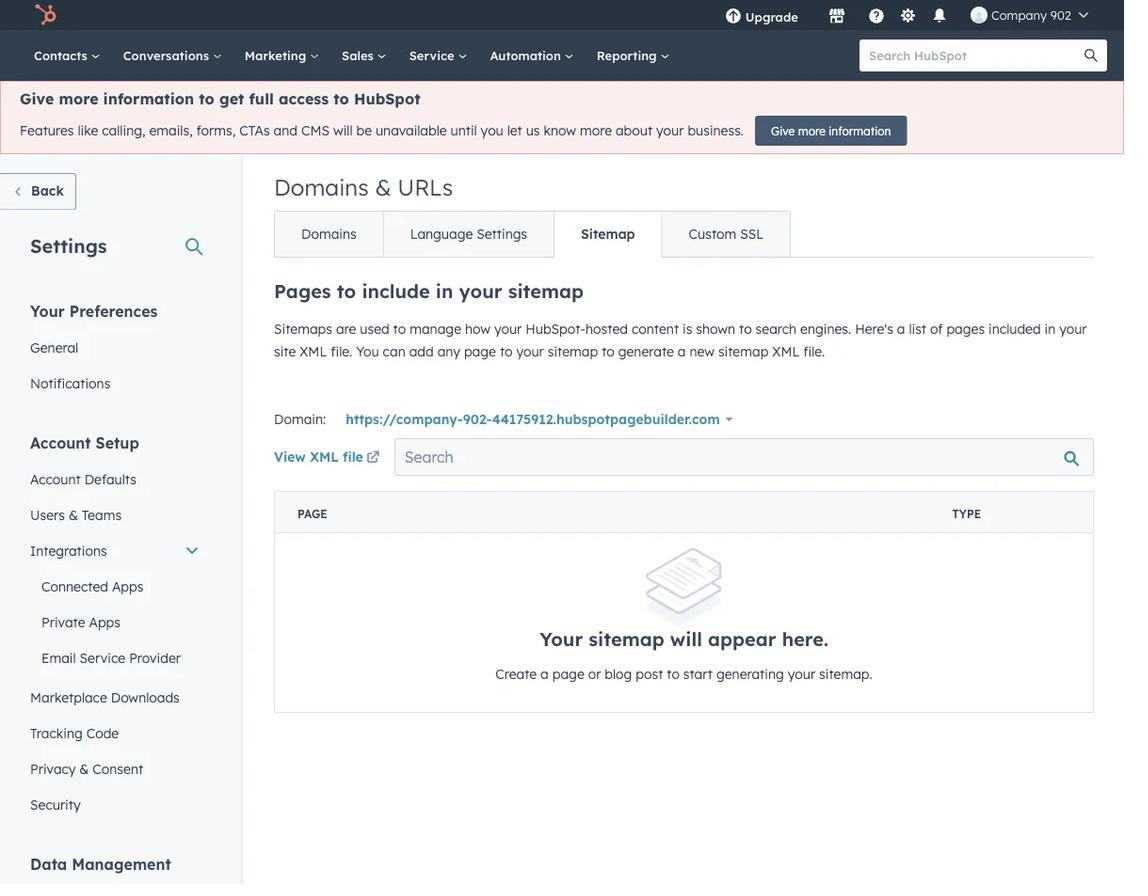 Task type: locate. For each thing, give the bounding box(es) containing it.
security link
[[19, 788, 211, 823]]

email service provider link
[[19, 641, 211, 676]]

1 vertical spatial your
[[540, 628, 583, 651]]

to up can
[[393, 321, 406, 338]]

language settings
[[410, 226, 527, 242]]

menu
[[712, 0, 1102, 30]]

back link
[[0, 173, 76, 210]]

service down private apps link
[[80, 650, 125, 667]]

1 horizontal spatial settings
[[477, 226, 527, 242]]

sitemap up 'hubspot-'
[[508, 280, 584, 303]]

apps up email service provider in the left of the page
[[89, 614, 121, 631]]

service up hubspot
[[409, 48, 458, 63]]

reporting link
[[585, 30, 681, 81]]

give for give more information
[[771, 124, 795, 138]]

to
[[199, 89, 215, 108], [334, 89, 349, 108], [337, 280, 356, 303], [393, 321, 406, 338], [739, 321, 752, 338], [500, 344, 513, 360], [602, 344, 615, 360], [667, 666, 680, 683]]

ctas
[[239, 123, 270, 139]]

settings right language
[[477, 226, 527, 242]]

code
[[86, 725, 119, 742]]

give more information
[[771, 124, 891, 138]]

a left new
[[678, 344, 686, 360]]

1 horizontal spatial in
[[1045, 321, 1056, 338]]

give right "business."
[[771, 124, 795, 138]]

1 account from the top
[[30, 434, 91, 452]]

general link
[[19, 330, 211, 366]]

private apps
[[41, 614, 121, 631]]

settings down back
[[30, 234, 107, 257]]

integrations button
[[19, 533, 211, 569]]

search
[[756, 321, 797, 338]]

a right the create
[[541, 666, 549, 683]]

1 horizontal spatial a
[[678, 344, 686, 360]]

automation link
[[479, 30, 585, 81]]

1 vertical spatial domains
[[301, 226, 357, 242]]

1 horizontal spatial your
[[540, 628, 583, 651]]

site
[[274, 344, 296, 360]]

included
[[989, 321, 1041, 338]]

service
[[409, 48, 458, 63], [80, 650, 125, 667]]

account
[[30, 434, 91, 452], [30, 471, 81, 488]]

domains link
[[275, 212, 383, 257]]

0 vertical spatial page
[[464, 344, 496, 360]]

will
[[333, 123, 353, 139], [670, 628, 702, 651]]

data management
[[30, 855, 171, 874]]

in right included
[[1045, 321, 1056, 338]]

2 horizontal spatial more
[[798, 124, 826, 138]]

0 vertical spatial give
[[20, 89, 54, 108]]

generating
[[716, 666, 784, 683]]

domain:
[[274, 411, 326, 428]]

custom ssl link
[[661, 212, 790, 257]]

create a page or blog post to start generating your sitemap.
[[495, 666, 872, 683]]

give
[[20, 89, 54, 108], [771, 124, 795, 138]]

1 horizontal spatial information
[[829, 124, 891, 138]]

marketing
[[245, 48, 310, 63]]

service link
[[398, 30, 479, 81]]

apps down integrations button
[[112, 579, 144, 595]]

here.
[[782, 628, 828, 651]]

file. down are
[[331, 344, 352, 360]]

& for users
[[69, 507, 78, 523]]

your
[[656, 123, 684, 139], [459, 280, 502, 303], [494, 321, 522, 338], [1059, 321, 1087, 338], [516, 344, 544, 360], [788, 666, 815, 683]]

upgrade image
[[725, 8, 742, 25]]

unavailable
[[376, 123, 447, 139]]

domains up domains link
[[274, 173, 369, 201]]

0 horizontal spatial service
[[80, 650, 125, 667]]

xml down search
[[772, 344, 800, 360]]

your down 'hubspot-'
[[516, 344, 544, 360]]

file
[[343, 448, 363, 465]]

0 horizontal spatial your
[[30, 302, 65, 321]]

email
[[41, 650, 76, 667]]

0 vertical spatial will
[[333, 123, 353, 139]]

your for your sitemap will appear here.
[[540, 628, 583, 651]]

pages to include in your sitemap
[[274, 280, 584, 303]]

1 horizontal spatial service
[[409, 48, 458, 63]]

domains down domains & urls in the left of the page
[[301, 226, 357, 242]]

xml left file
[[310, 448, 339, 465]]

1 vertical spatial a
[[678, 344, 686, 360]]

give up features
[[20, 89, 54, 108]]

will left be
[[333, 123, 353, 139]]

give more information to get full access to hubspot
[[20, 89, 420, 108]]

0 horizontal spatial file.
[[331, 344, 352, 360]]

page down how on the left top of the page
[[464, 344, 496, 360]]

2 account from the top
[[30, 471, 81, 488]]

navigation
[[274, 211, 791, 258]]

a left 'list'
[[897, 321, 905, 338]]

or
[[588, 666, 601, 683]]

users
[[30, 507, 65, 523]]

search image
[[1085, 49, 1098, 62]]

notifications button
[[923, 0, 956, 30]]

account up users
[[30, 471, 81, 488]]

you
[[481, 123, 503, 139]]

your right included
[[1059, 321, 1087, 338]]

provider
[[129, 650, 181, 667]]

know
[[544, 123, 576, 139]]

account setup element
[[19, 433, 211, 823]]

0 horizontal spatial page
[[464, 344, 496, 360]]

menu item
[[811, 0, 815, 30]]

to right any
[[500, 344, 513, 360]]

file. down "engines." at the right top of page
[[803, 344, 825, 360]]

settings inside language settings "link"
[[477, 226, 527, 242]]

until
[[450, 123, 477, 139]]

0 horizontal spatial &
[[69, 507, 78, 523]]

link opens in a new window image
[[367, 447, 380, 470], [367, 452, 380, 465]]

1 vertical spatial in
[[1045, 321, 1056, 338]]

setup
[[96, 434, 139, 452]]

blog
[[605, 666, 632, 683]]

& left urls
[[375, 173, 391, 201]]

management
[[72, 855, 171, 874]]

902
[[1050, 7, 1071, 23]]

2 horizontal spatial a
[[897, 321, 905, 338]]

account up account defaults
[[30, 434, 91, 452]]

1 vertical spatial &
[[69, 507, 78, 523]]

0 vertical spatial in
[[436, 280, 453, 303]]

0 horizontal spatial more
[[59, 89, 98, 108]]

& right privacy
[[79, 761, 89, 778]]

information for give more information
[[829, 124, 891, 138]]

downloads
[[111, 690, 180, 706]]

notifications
[[30, 375, 111, 392]]

help button
[[860, 0, 892, 30]]

domains for domains
[[301, 226, 357, 242]]

teams
[[82, 507, 122, 523]]

1 horizontal spatial &
[[79, 761, 89, 778]]

reporting
[[597, 48, 660, 63]]

https://company-902-44175912.hubspotpagebuilder.com
[[346, 411, 720, 428]]

a
[[897, 321, 905, 338], [678, 344, 686, 360], [541, 666, 549, 683]]

us
[[526, 123, 540, 139]]

your right the about
[[656, 123, 684, 139]]

menu containing company 902
[[712, 0, 1102, 30]]

1 horizontal spatial give
[[771, 124, 795, 138]]

private
[[41, 614, 85, 631]]

2 horizontal spatial &
[[375, 173, 391, 201]]

more
[[59, 89, 98, 108], [580, 123, 612, 139], [798, 124, 826, 138]]

1 vertical spatial give
[[771, 124, 795, 138]]

in
[[436, 280, 453, 303], [1045, 321, 1056, 338]]

your down here.
[[788, 666, 815, 683]]

will up create a page or blog post to start generating your sitemap. at the bottom of page
[[670, 628, 702, 651]]

0 horizontal spatial settings
[[30, 234, 107, 257]]

& for privacy
[[79, 761, 89, 778]]

company
[[991, 7, 1047, 23]]

sitemap down shown
[[718, 344, 769, 360]]

settings link
[[896, 5, 920, 25]]

appear
[[708, 628, 776, 651]]

& right users
[[69, 507, 78, 523]]

account for account defaults
[[30, 471, 81, 488]]

be
[[356, 123, 372, 139]]

1 vertical spatial apps
[[89, 614, 121, 631]]

back
[[31, 183, 64, 199]]

0 vertical spatial domains
[[274, 173, 369, 201]]

0 vertical spatial &
[[375, 173, 391, 201]]

connected apps link
[[19, 569, 211, 605]]

sitemap.
[[819, 666, 872, 683]]

add
[[409, 344, 434, 360]]

notifications image
[[931, 8, 948, 25]]

1 horizontal spatial page
[[552, 666, 584, 683]]

get
[[219, 89, 244, 108]]

0 horizontal spatial give
[[20, 89, 54, 108]]

Search search field
[[394, 439, 1094, 476]]

1 vertical spatial service
[[80, 650, 125, 667]]

1 vertical spatial will
[[670, 628, 702, 651]]

custom
[[689, 226, 737, 242]]

0 vertical spatial account
[[30, 434, 91, 452]]

contacts
[[34, 48, 91, 63]]

0 horizontal spatial information
[[103, 89, 194, 108]]

1 vertical spatial account
[[30, 471, 81, 488]]

cms
[[301, 123, 329, 139]]

1 vertical spatial information
[[829, 124, 891, 138]]

0 vertical spatial information
[[103, 89, 194, 108]]

0 vertical spatial apps
[[112, 579, 144, 595]]

0 vertical spatial your
[[30, 302, 65, 321]]

conversations link
[[112, 30, 233, 81]]

in up manage
[[436, 280, 453, 303]]

page left or
[[552, 666, 584, 683]]

preferences
[[69, 302, 158, 321]]

your
[[30, 302, 65, 321], [540, 628, 583, 651]]

connected
[[41, 579, 108, 595]]

and
[[274, 123, 298, 139]]

apps for private apps
[[89, 614, 121, 631]]

information for give more information to get full access to hubspot
[[103, 89, 194, 108]]

1 horizontal spatial will
[[670, 628, 702, 651]]

create
[[495, 666, 537, 683]]

1 horizontal spatial file.
[[803, 344, 825, 360]]

2 vertical spatial &
[[79, 761, 89, 778]]

0 horizontal spatial a
[[541, 666, 549, 683]]

to down hosted
[[602, 344, 615, 360]]



Task type: describe. For each thing, give the bounding box(es) containing it.
generate
[[618, 344, 674, 360]]

2 link opens in a new window image from the top
[[367, 452, 380, 465]]

tracking code link
[[19, 716, 211, 752]]

your preferences element
[[19, 301, 211, 402]]

hubspot image
[[34, 4, 56, 26]]

features like calling, emails, forms, ctas and cms will be unavailable until you let us know more about your business.
[[20, 123, 744, 139]]

your sitemap will appear here.
[[540, 628, 828, 651]]

let
[[507, 123, 522, 139]]

service inside account setup element
[[80, 650, 125, 667]]

you
[[356, 344, 379, 360]]

domains for domains & urls
[[274, 173, 369, 201]]

hosted
[[586, 321, 628, 338]]

account setup
[[30, 434, 139, 452]]

0 vertical spatial a
[[897, 321, 905, 338]]

privacy & consent
[[30, 761, 143, 778]]

more for give more information
[[798, 124, 826, 138]]

navigation containing domains
[[274, 211, 791, 258]]

defaults
[[84, 471, 136, 488]]

0 horizontal spatial will
[[333, 123, 353, 139]]

to up are
[[337, 280, 356, 303]]

to right shown
[[739, 321, 752, 338]]

sitemap up blog
[[589, 628, 664, 651]]

your for your preferences
[[30, 302, 65, 321]]

sitemap
[[581, 226, 635, 242]]

to right 'access' at the left top
[[334, 89, 349, 108]]

give for give more information to get full access to hubspot
[[20, 89, 54, 108]]

& for domains
[[375, 173, 391, 201]]

integrations
[[30, 543, 107, 559]]

2 file. from the left
[[803, 344, 825, 360]]

general
[[30, 339, 78, 356]]

access
[[279, 89, 329, 108]]

your preferences
[[30, 302, 158, 321]]

notifications link
[[19, 366, 211, 402]]

features
[[20, 123, 74, 139]]

marketplace downloads link
[[19, 680, 211, 716]]

connected apps
[[41, 579, 144, 595]]

1 file. from the left
[[331, 344, 352, 360]]

language
[[410, 226, 473, 242]]

is
[[683, 321, 692, 338]]

of
[[930, 321, 943, 338]]

page inside sitemaps are used to manage how your hubspot-hosted content is shown to search engines. here's a list of pages included in your site xml file. you can add any page to your sitemap to generate a new sitemap xml file.
[[464, 344, 496, 360]]

help image
[[868, 8, 885, 25]]

Search HubSpot search field
[[860, 40, 1090, 72]]

https://company-902-44175912.hubspotpagebuilder.com button
[[337, 401, 741, 439]]

like
[[78, 123, 98, 139]]

marketplace
[[30, 690, 107, 706]]

view xml file link
[[274, 446, 383, 470]]

users & teams link
[[19, 498, 211, 533]]

1 horizontal spatial more
[[580, 123, 612, 139]]

ssl
[[740, 226, 764, 242]]

upgrade
[[745, 9, 798, 24]]

hubspot link
[[23, 4, 71, 26]]

marketing link
[[233, 30, 330, 81]]

content
[[632, 321, 679, 338]]

view xml file
[[274, 448, 363, 465]]

sitemap link
[[554, 212, 661, 257]]

account defaults link
[[19, 462, 211, 498]]

in inside sitemaps are used to manage how your hubspot-hosted content is shown to search engines. here's a list of pages included in your site xml file. you can add any page to your sitemap to generate a new sitemap xml file.
[[1045, 321, 1056, 338]]

engines.
[[800, 321, 851, 338]]

can
[[383, 344, 406, 360]]

apps for connected apps
[[112, 579, 144, 595]]

sitemaps
[[274, 321, 332, 338]]

automation
[[490, 48, 565, 63]]

sitemap down 'hubspot-'
[[548, 344, 598, 360]]

account for account setup
[[30, 434, 91, 452]]

xml down sitemaps
[[300, 344, 327, 360]]

emails,
[[149, 123, 193, 139]]

conversations
[[123, 48, 213, 63]]

language settings link
[[383, 212, 554, 257]]

0 horizontal spatial in
[[436, 280, 453, 303]]

your right how on the left top of the page
[[494, 321, 522, 338]]

privacy
[[30, 761, 76, 778]]

hubspot-
[[526, 321, 586, 338]]

1 vertical spatial page
[[552, 666, 584, 683]]

calling,
[[102, 123, 145, 139]]

business.
[[688, 123, 744, 139]]

are
[[336, 321, 356, 338]]

settings image
[[899, 8, 916, 25]]

used
[[360, 321, 389, 338]]

tracking
[[30, 725, 83, 742]]

shown
[[696, 321, 735, 338]]

marketplaces button
[[817, 0, 857, 30]]

0 vertical spatial service
[[409, 48, 458, 63]]

mateo roberts image
[[971, 7, 988, 24]]

company 902 button
[[959, 0, 1100, 30]]

page
[[298, 507, 327, 522]]

email service provider
[[41, 650, 181, 667]]

sales
[[342, 48, 377, 63]]

your up how on the left top of the page
[[459, 280, 502, 303]]

about
[[616, 123, 653, 139]]

search button
[[1075, 40, 1107, 72]]

to right post
[[667, 666, 680, 683]]

44175912.hubspotpagebuilder.com
[[492, 411, 720, 428]]

2 vertical spatial a
[[541, 666, 549, 683]]

xml inside "link"
[[310, 448, 339, 465]]

post
[[636, 666, 663, 683]]

new
[[690, 344, 715, 360]]

users & teams
[[30, 507, 122, 523]]

forms,
[[196, 123, 236, 139]]

contacts link
[[23, 30, 112, 81]]

list
[[909, 321, 926, 338]]

https://company-
[[346, 411, 463, 428]]

hubspot
[[354, 89, 420, 108]]

more for give more information to get full access to hubspot
[[59, 89, 98, 108]]

security
[[30, 797, 81, 813]]

type
[[952, 507, 981, 522]]

consent
[[93, 761, 143, 778]]

pages
[[274, 280, 331, 303]]

1 link opens in a new window image from the top
[[367, 447, 380, 470]]

marketplaces image
[[828, 8, 845, 25]]

to left the get in the top left of the page
[[199, 89, 215, 108]]

data
[[30, 855, 67, 874]]

start
[[683, 666, 713, 683]]

company 902
[[991, 7, 1071, 23]]



Task type: vqa. For each thing, say whether or not it's contained in the screenshot.
the leftmost 180
no



